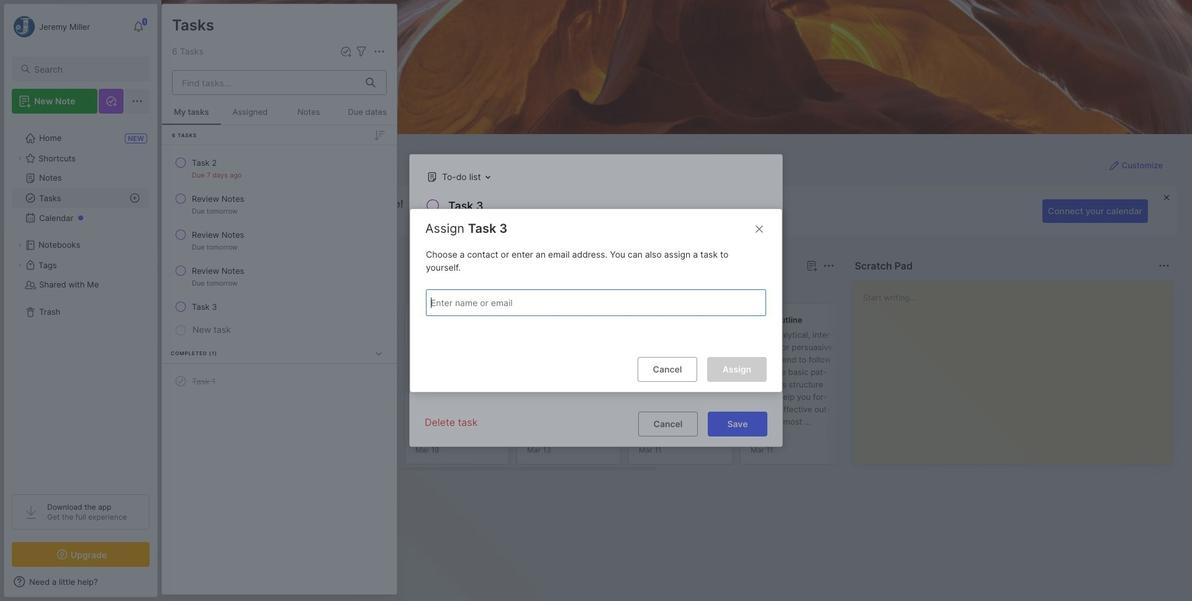 Task type: locate. For each thing, give the bounding box(es) containing it.
5 row from the top
[[167, 296, 392, 318]]

task 2 0 cell
[[192, 156, 217, 169]]

0 horizontal spatial tab
[[184, 281, 220, 296]]

tab list
[[184, 281, 832, 296]]

Find tasks… text field
[[174, 72, 358, 93]]

1 tab from the left
[[184, 281, 220, 296]]

Add tag field
[[430, 296, 709, 310]]

1 horizontal spatial tab
[[225, 281, 276, 296]]

task 1 0 cell
[[192, 375, 216, 387]]

review notes 2 cell
[[192, 229, 244, 241]]

review notes 3 cell
[[192, 265, 244, 277]]

tab
[[184, 281, 220, 296], [225, 281, 276, 296]]

tab up task 3 4 cell
[[184, 281, 220, 296]]

1 row from the top
[[167, 152, 392, 185]]

thumbnail image
[[639, 389, 686, 437]]

task 3 4 cell
[[192, 301, 217, 313]]

main element
[[0, 0, 161, 601]]

tab down the review notes 3 cell
[[225, 281, 276, 296]]

tree
[[4, 121, 157, 483]]

collapse 01_completed image
[[373, 347, 385, 360]]

row
[[167, 152, 392, 185], [167, 188, 392, 221], [167, 224, 392, 257], [167, 260, 392, 293], [167, 296, 392, 318], [167, 370, 392, 392]]

3 row from the top
[[167, 224, 392, 257]]

2 tab from the left
[[225, 281, 276, 296]]

new task image
[[340, 45, 352, 58]]

None search field
[[34, 61, 138, 76]]

row group
[[162, 125, 397, 403], [181, 303, 1075, 472]]



Task type: describe. For each thing, give the bounding box(es) containing it.
Search text field
[[34, 63, 138, 75]]

Start writing… text field
[[863, 281, 1172, 454]]

review notes 1 cell
[[192, 192, 244, 205]]

none search field inside main element
[[34, 61, 138, 76]]

expand notebooks image
[[16, 242, 24, 249]]

4 row from the top
[[167, 260, 392, 293]]

expand tags image
[[16, 261, 24, 269]]

2 row from the top
[[167, 188, 392, 221]]

close image
[[752, 222, 767, 236]]

tree inside main element
[[4, 121, 157, 483]]

6 row from the top
[[167, 370, 392, 392]]



Task type: vqa. For each thing, say whether or not it's contained in the screenshot.
Start writing… 'text field'
yes



